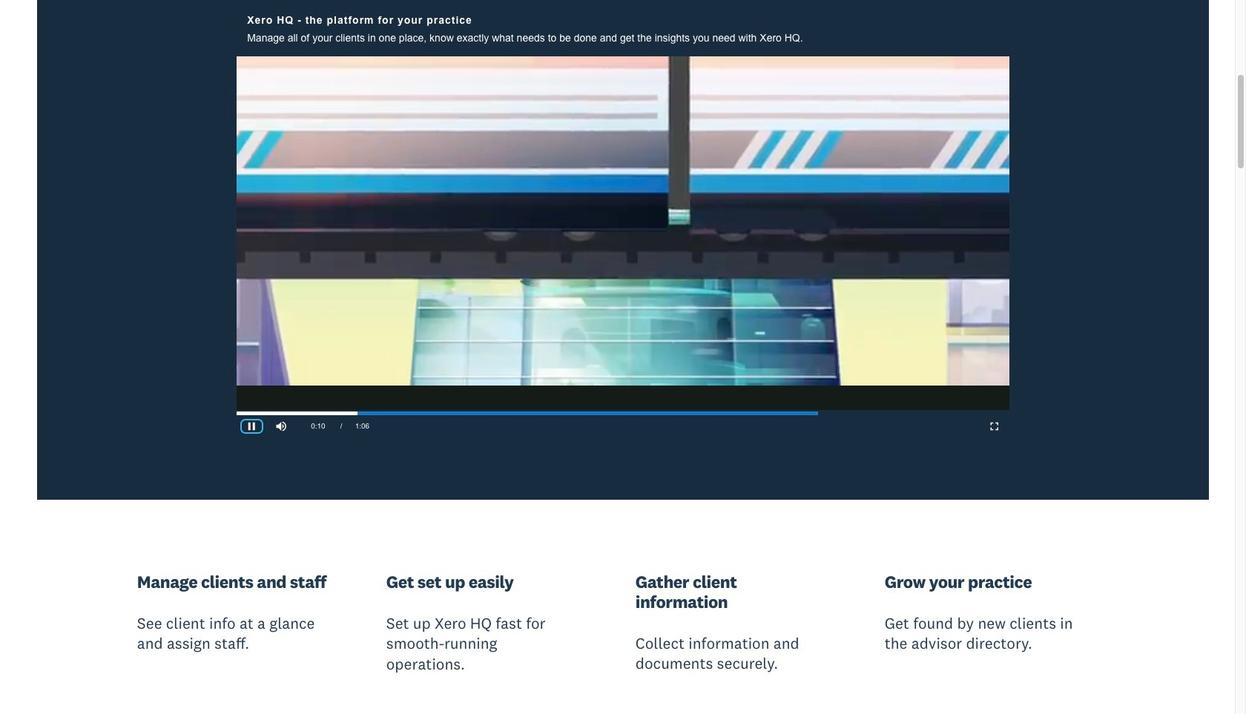 Task type: vqa. For each thing, say whether or not it's contained in the screenshot.
Keep on top of bills
no



Task type: locate. For each thing, give the bounding box(es) containing it.
progress bar slider
[[237, 412, 1010, 416]]

video player region
[[237, 3, 1010, 438]]



